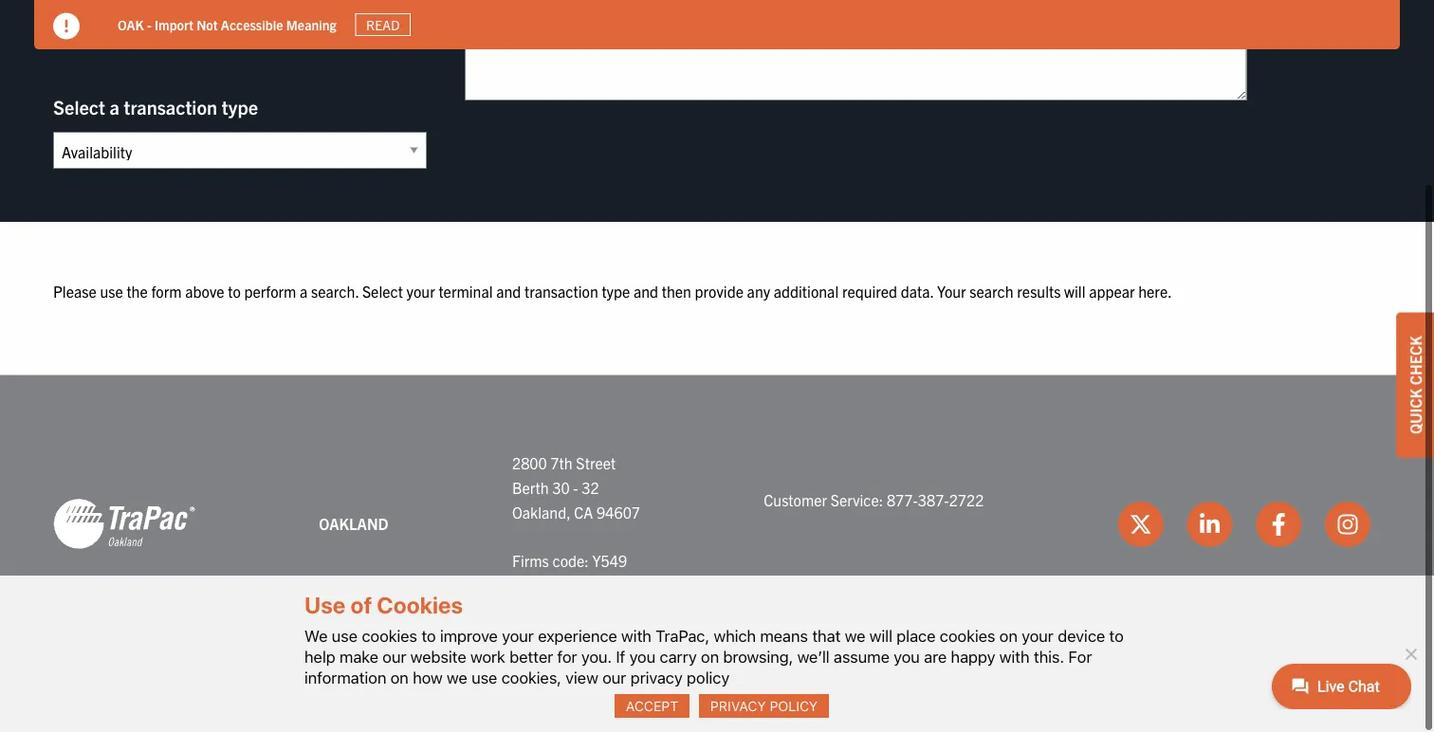 Task type: vqa. For each thing, say whether or not it's contained in the screenshot.
leftmost &
yes



Task type: locate. For each thing, give the bounding box(es) containing it.
footer
[[0, 376, 1434, 732]]

please
[[53, 282, 97, 301]]

use down work
[[472, 668, 497, 687]]

cookies
[[362, 626, 417, 645], [940, 626, 996, 645]]

type
[[222, 95, 258, 119], [602, 282, 630, 301]]

1 horizontal spatial a
[[300, 282, 308, 301]]

your up this.
[[1022, 626, 1054, 645]]

94607
[[597, 503, 640, 522]]

0 horizontal spatial type
[[222, 95, 258, 119]]

and right terminal
[[496, 282, 521, 301]]

- right oak
[[147, 16, 152, 33]]

1 horizontal spatial with
[[1000, 647, 1030, 666]]

0 horizontal spatial use
[[100, 282, 123, 301]]

1 horizontal spatial use
[[332, 626, 358, 645]]

0 horizontal spatial a
[[110, 95, 119, 119]]

1 horizontal spatial and
[[634, 282, 658, 301]]

your
[[407, 282, 435, 301], [502, 626, 534, 645], [1022, 626, 1054, 645]]

b30
[[297, 6, 325, 25]]

safety & security link
[[702, 694, 823, 711]]

1 vertical spatial use
[[332, 626, 358, 645]]

will up assume
[[870, 626, 893, 645]]

0 horizontal spatial will
[[870, 626, 893, 645]]

0 horizontal spatial cookies
[[362, 626, 417, 645]]

877-
[[887, 490, 918, 509]]

your left terminal
[[407, 282, 435, 301]]

use of cookies we use cookies to improve your experience with trapac, which means that we will place cookies on your device to help make our website work better for you. if you carry on browsing, we'll assume you are happy with this. for information on how we use cookies, view our privacy policy
[[305, 591, 1124, 687]]

results
[[1017, 282, 1061, 301]]

select a transaction type
[[53, 95, 258, 119]]

accessible
[[221, 16, 283, 33]]

2 horizontal spatial use
[[472, 668, 497, 687]]

type down accessible at the left top of the page
[[222, 95, 258, 119]]

oakland
[[328, 6, 398, 25], [319, 515, 389, 534]]

legal
[[833, 694, 871, 711]]

and
[[496, 282, 521, 301], [634, 282, 658, 301]]

2811
[[583, 575, 618, 594]]

©
[[620, 694, 631, 711]]

0 horizontal spatial we
[[447, 668, 467, 687]]

0 horizontal spatial transaction
[[124, 95, 217, 119]]

view
[[566, 668, 598, 687]]

on left device
[[1000, 626, 1018, 645]]

0 horizontal spatial and
[[496, 282, 521, 301]]

0 horizontal spatial privacy
[[710, 698, 766, 714]]

0 horizontal spatial our
[[383, 647, 406, 666]]

0 horizontal spatial select
[[53, 95, 105, 119]]

search
[[970, 282, 1014, 301]]

code:
[[553, 551, 589, 570], [543, 575, 579, 594]]

you down place
[[894, 647, 920, 666]]

- right 30 on the bottom left
[[573, 478, 578, 497]]

2722
[[949, 490, 984, 509]]

1 vertical spatial will
[[870, 626, 893, 645]]

a left the search.
[[300, 282, 308, 301]]

1 vertical spatial type
[[602, 282, 630, 301]]

b30 oakland
[[297, 6, 398, 25]]

use up make
[[332, 626, 358, 645]]

means
[[760, 626, 808, 645]]

are
[[924, 647, 947, 666]]

data.
[[901, 282, 934, 301]]

form
[[151, 282, 182, 301]]

1 vertical spatial oakland
[[319, 515, 389, 534]]

0 vertical spatial -
[[147, 16, 152, 33]]

please use the form above to perform a search. select your terminal and transaction type and then provide any additional required data. your search results will appear here.
[[53, 282, 1172, 301]]

our right make
[[383, 647, 406, 666]]

0 vertical spatial transaction
[[124, 95, 217, 119]]

with up if
[[621, 626, 652, 645]]

on
[[1000, 626, 1018, 645], [701, 647, 719, 666], [391, 668, 409, 687]]

0 vertical spatial with
[[621, 626, 652, 645]]

1 horizontal spatial select
[[362, 282, 403, 301]]

your up better at the bottom left of page
[[502, 626, 534, 645]]

type left 'then'
[[602, 282, 630, 301]]

terms
[[874, 694, 917, 711]]

2 cookies from the left
[[940, 626, 996, 645]]

1 vertical spatial a
[[300, 282, 308, 301]]

1 horizontal spatial privacy
[[932, 694, 984, 711]]

code: right port
[[543, 575, 579, 594]]

service:
[[831, 490, 883, 509]]

you right if
[[630, 647, 656, 666]]

0 vertical spatial oakland
[[328, 6, 398, 25]]

1 vertical spatial select
[[362, 282, 403, 301]]

work
[[471, 647, 505, 666]]

a down oak
[[110, 95, 119, 119]]

1 horizontal spatial you
[[894, 647, 920, 666]]

0 vertical spatial code:
[[553, 551, 589, 570]]

cookies up make
[[362, 626, 417, 645]]

meaning
[[286, 16, 336, 33]]

0 vertical spatial select
[[53, 95, 105, 119]]

&
[[751, 694, 760, 711], [920, 694, 929, 711]]

we
[[305, 626, 328, 645]]

0 horizontal spatial you
[[630, 647, 656, 666]]

1 vertical spatial -
[[573, 478, 578, 497]]

cookies up happy
[[940, 626, 996, 645]]

on up all
[[391, 668, 409, 687]]

will
[[1064, 282, 1086, 301], [870, 626, 893, 645]]

0 vertical spatial on
[[1000, 626, 1018, 645]]

0 vertical spatial a
[[110, 95, 119, 119]]

2 vertical spatial on
[[391, 668, 409, 687]]

you
[[630, 647, 656, 666], [894, 647, 920, 666]]

0 horizontal spatial &
[[751, 694, 760, 711]]

trapac
[[543, 694, 592, 711]]

we up assume
[[845, 626, 866, 645]]

1 & from the left
[[751, 694, 760, 711]]

oakland right b30
[[328, 6, 398, 25]]

to right above
[[228, 282, 241, 301]]

1 horizontal spatial cookies
[[940, 626, 996, 645]]

with
[[621, 626, 652, 645], [1000, 647, 1030, 666]]

& right terms
[[920, 694, 929, 711]]

better
[[510, 647, 553, 666]]

for
[[557, 647, 577, 666]]

select right the search.
[[362, 282, 403, 301]]

1 horizontal spatial transaction
[[525, 282, 598, 301]]

2 horizontal spatial to
[[1109, 626, 1124, 645]]

customer service: 877-387-2722
[[764, 490, 984, 509]]

cookies
[[377, 591, 463, 618]]

1 vertical spatial on
[[701, 647, 719, 666]]

to right device
[[1109, 626, 1124, 645]]

use left the
[[100, 282, 123, 301]]

0 vertical spatial will
[[1064, 282, 1086, 301]]

any
[[747, 282, 770, 301]]

accept link
[[615, 694, 690, 718]]

0 vertical spatial our
[[383, 647, 406, 666]]

search.
[[311, 282, 359, 301]]

berth
[[512, 478, 549, 497]]

1 horizontal spatial &
[[920, 694, 929, 711]]

privacy down policy
[[710, 698, 766, 714]]

1 horizontal spatial we
[[845, 626, 866, 645]]

b136 los angeles
[[83, 6, 219, 25]]

0 vertical spatial we
[[845, 626, 866, 645]]

help
[[305, 647, 335, 666]]

firms
[[512, 551, 549, 570]]

perform
[[244, 282, 296, 301]]

Enter reference number(s) text field
[[465, 0, 1247, 101]]

experience
[[538, 626, 617, 645]]

1 horizontal spatial our
[[603, 668, 626, 687]]

0 vertical spatial type
[[222, 95, 258, 119]]

with left this.
[[1000, 647, 1030, 666]]

2 & from the left
[[920, 694, 929, 711]]

our
[[383, 647, 406, 666], [603, 668, 626, 687]]

will inside use of cookies we use cookies to improve your experience with trapac, which means that we will place cookies on your device to help make our website work better for you. if you carry on browsing, we'll assume you are happy with this. for information on how we use cookies, view our privacy policy
[[870, 626, 893, 645]]

privacy policy link
[[699, 694, 829, 718]]

footer containing 2800 7th street
[[0, 376, 1434, 732]]

check
[[1406, 336, 1425, 385]]

privacy
[[631, 668, 683, 687]]

our down if
[[603, 668, 626, 687]]

assume
[[834, 647, 890, 666]]

1 horizontal spatial -
[[573, 478, 578, 497]]

firms code:  y549 port code:  2811
[[512, 551, 627, 594]]

to up website
[[422, 626, 436, 645]]

on up policy
[[701, 647, 719, 666]]

import
[[155, 16, 194, 33]]

select down solid image
[[53, 95, 105, 119]]

accept
[[626, 698, 679, 714]]

-
[[147, 16, 152, 33], [573, 478, 578, 497]]

a
[[110, 95, 119, 119], [300, 282, 308, 301]]

oakland up of
[[319, 515, 389, 534]]

to
[[228, 282, 241, 301], [422, 626, 436, 645], [1109, 626, 1124, 645]]

32
[[582, 478, 599, 497]]

we up rights on the bottom
[[447, 668, 467, 687]]

and left 'then'
[[634, 282, 658, 301]]

ca
[[574, 503, 593, 522]]

& right safety
[[751, 694, 760, 711]]

code: up 2811 at the left bottom of the page
[[553, 551, 589, 570]]

all rights reserved. trapac llc © 2023
[[399, 694, 664, 711]]

will right results
[[1064, 282, 1086, 301]]

0 horizontal spatial -
[[147, 16, 152, 33]]

port
[[512, 575, 539, 594]]

2800 7th street berth 30 - 32 oakland, ca 94607
[[512, 454, 640, 522]]

1 and from the left
[[496, 282, 521, 301]]

2 vertical spatial use
[[472, 668, 497, 687]]

privacy down happy
[[932, 694, 984, 711]]



Task type: describe. For each thing, give the bounding box(es) containing it.
safety
[[702, 694, 748, 711]]

1 horizontal spatial type
[[602, 282, 630, 301]]

2023
[[634, 694, 664, 711]]

0 horizontal spatial to
[[228, 282, 241, 301]]

solid image
[[53, 13, 80, 39]]

then
[[662, 282, 691, 301]]

1 vertical spatial with
[[1000, 647, 1030, 666]]

2 horizontal spatial your
[[1022, 626, 1054, 645]]

b136
[[83, 6, 119, 25]]

llc
[[595, 694, 617, 711]]

1 horizontal spatial will
[[1064, 282, 1086, 301]]

information
[[305, 668, 386, 687]]

we'll
[[797, 647, 830, 666]]

1 vertical spatial we
[[447, 668, 467, 687]]

0 horizontal spatial with
[[621, 626, 652, 645]]

read link
[[355, 13, 411, 36]]

quick check link
[[1396, 312, 1434, 458]]

additional
[[774, 282, 839, 301]]

1 horizontal spatial to
[[422, 626, 436, 645]]

0 horizontal spatial your
[[407, 282, 435, 301]]

1 vertical spatial code:
[[543, 575, 579, 594]]

angeles
[[153, 6, 219, 25]]

of
[[350, 591, 372, 618]]

this.
[[1034, 647, 1064, 666]]

1 you from the left
[[630, 647, 656, 666]]

not
[[197, 16, 218, 33]]

2 horizontal spatial on
[[1000, 626, 1018, 645]]

2800
[[512, 454, 547, 473]]

here.
[[1139, 282, 1172, 301]]

1 cookies from the left
[[362, 626, 417, 645]]

device
[[1058, 626, 1105, 645]]

safety & security | legal terms & privacy
[[702, 694, 984, 711]]

your
[[937, 282, 966, 301]]

policy
[[770, 698, 818, 714]]

2 and from the left
[[634, 282, 658, 301]]

provide
[[695, 282, 744, 301]]

make
[[340, 647, 378, 666]]

how
[[413, 668, 443, 687]]

387-
[[918, 490, 949, 509]]

security
[[763, 694, 823, 711]]

use
[[305, 591, 346, 618]]

1 horizontal spatial your
[[502, 626, 534, 645]]

appear
[[1089, 282, 1135, 301]]

2 you from the left
[[894, 647, 920, 666]]

street
[[576, 454, 616, 473]]

browsing,
[[723, 647, 793, 666]]

oakland inside footer
[[319, 515, 389, 534]]

quick check
[[1406, 336, 1425, 434]]

improve
[[440, 626, 498, 645]]

0 horizontal spatial on
[[391, 668, 409, 687]]

above
[[185, 282, 224, 301]]

cookies,
[[502, 668, 562, 687]]

privacy inside footer
[[932, 694, 984, 711]]

required
[[842, 282, 898, 301]]

terminal
[[439, 282, 493, 301]]

oak
[[118, 16, 144, 33]]

- inside 2800 7th street berth 30 - 32 oakland, ca 94607
[[573, 478, 578, 497]]

which
[[714, 626, 756, 645]]

30
[[552, 478, 570, 497]]

0 vertical spatial use
[[100, 282, 123, 301]]

privacy policy
[[710, 698, 818, 714]]

quick
[[1406, 389, 1425, 434]]

read
[[366, 16, 400, 33]]

website
[[411, 647, 466, 666]]

1 horizontal spatial on
[[701, 647, 719, 666]]

1 vertical spatial transaction
[[525, 282, 598, 301]]

7th
[[551, 454, 573, 473]]

for
[[1069, 647, 1092, 666]]

y549
[[592, 551, 627, 570]]

all
[[399, 694, 421, 711]]

trapac,
[[656, 626, 710, 645]]

carry
[[660, 647, 697, 666]]

oakland,
[[512, 503, 571, 522]]

reserved.
[[473, 694, 540, 711]]

happy
[[951, 647, 996, 666]]

policy
[[687, 668, 730, 687]]

|
[[826, 694, 830, 711]]

1 vertical spatial our
[[603, 668, 626, 687]]

the
[[127, 282, 148, 301]]

rights
[[424, 694, 470, 711]]

that
[[812, 626, 841, 645]]

oakland image
[[53, 498, 195, 551]]

you.
[[581, 647, 612, 666]]

place
[[897, 626, 936, 645]]

legal terms & privacy link
[[833, 694, 984, 711]]



